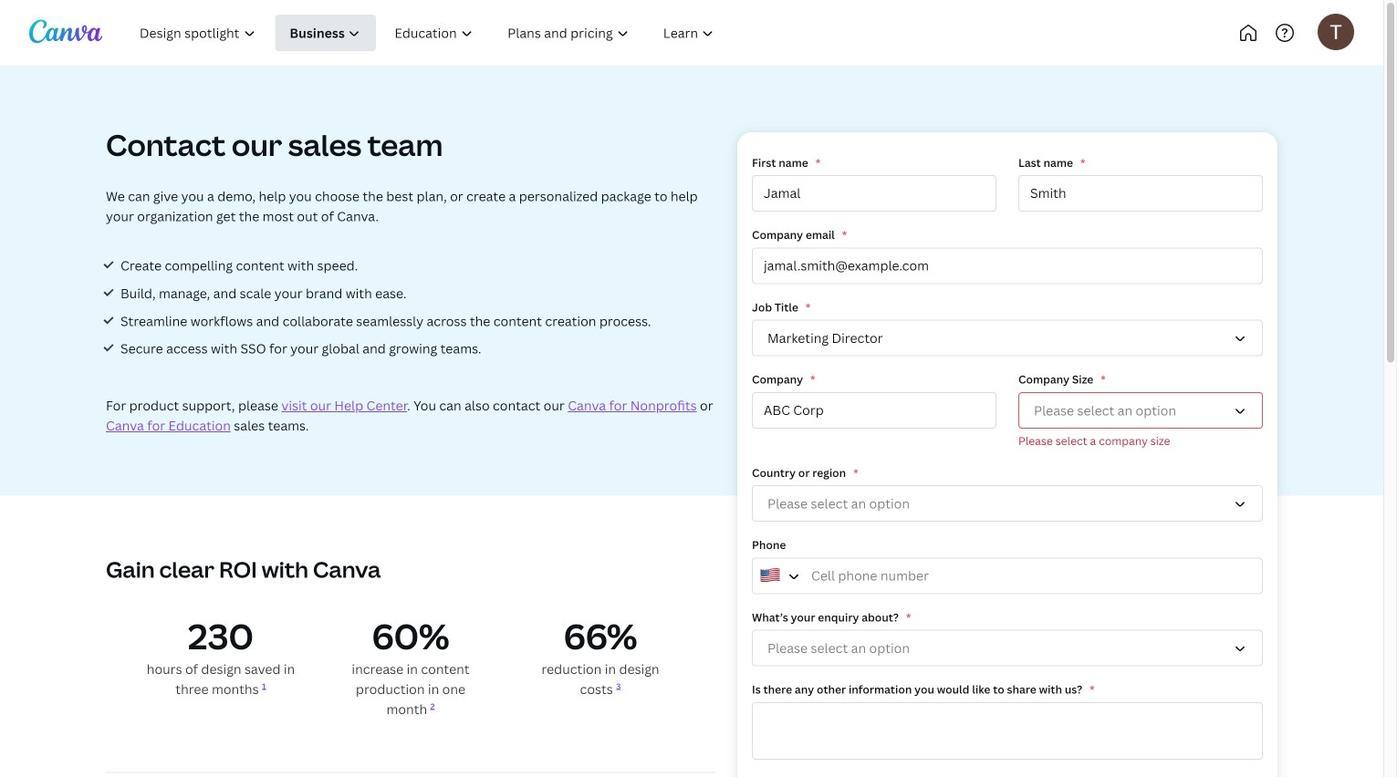 Task type: vqa. For each thing, say whether or not it's contained in the screenshot.
'TALKING'
no



Task type: describe. For each thing, give the bounding box(es) containing it.
top level navigation element
[[124, 15, 792, 51]]

Smith text field
[[1019, 175, 1264, 212]]

John text field
[[752, 175, 997, 212]]

Acme text field
[[752, 392, 997, 429]]

Cell phone number text field
[[752, 558, 1264, 595]]

john.smith@acme.com text field
[[752, 248, 1264, 284]]



Task type: locate. For each thing, give the bounding box(es) containing it.
None text field
[[752, 703, 1264, 760]]



